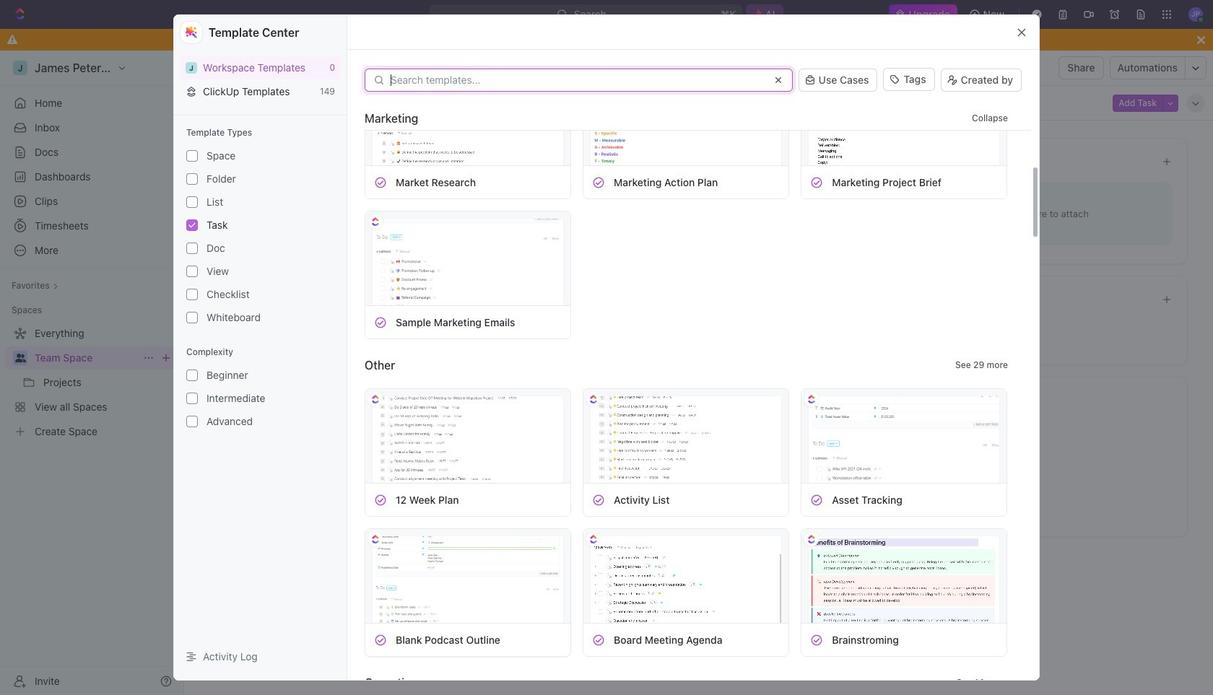 Task type: locate. For each thing, give the bounding box(es) containing it.
user group image
[[198, 64, 207, 72], [15, 354, 26, 363]]

task template image
[[592, 176, 605, 189], [374, 494, 387, 507], [592, 494, 605, 507], [811, 494, 824, 507], [374, 634, 387, 647], [592, 634, 605, 647]]

0 horizontal spatial user group image
[[15, 354, 26, 363]]

tree
[[6, 322, 178, 444]]

task template image
[[374, 176, 387, 189], [811, 176, 824, 189], [374, 316, 387, 329], [811, 634, 824, 647]]

1 vertical spatial user group image
[[15, 354, 26, 363]]

sidebar navigation
[[0, 51, 184, 696]]

task template element
[[374, 176, 387, 189], [592, 176, 605, 189], [811, 176, 824, 189], [374, 316, 387, 329], [374, 494, 387, 507], [592, 494, 605, 507], [811, 494, 824, 507], [374, 634, 387, 647], [592, 634, 605, 647], [811, 634, 824, 647]]

None checkbox
[[186, 150, 198, 162], [186, 173, 198, 185], [186, 197, 198, 208], [186, 266, 198, 277], [186, 312, 198, 324], [186, 393, 198, 405], [186, 150, 198, 162], [186, 173, 198, 185], [186, 197, 198, 208], [186, 266, 198, 277], [186, 312, 198, 324], [186, 393, 198, 405]]

1 horizontal spatial user group image
[[198, 64, 207, 72]]

user group image inside tree
[[15, 354, 26, 363]]

None checkbox
[[186, 220, 198, 231], [186, 243, 198, 254], [186, 289, 198, 301], [186, 370, 198, 381], [186, 416, 198, 428], [186, 220, 198, 231], [186, 243, 198, 254], [186, 289, 198, 301], [186, 370, 198, 381], [186, 416, 198, 428]]

Search templates... text field
[[391, 74, 764, 86]]

tree inside sidebar navigation
[[6, 322, 178, 444]]

no most used docs image
[[666, 171, 724, 229]]



Task type: vqa. For each thing, say whether or not it's contained in the screenshot.
3
no



Task type: describe. For each thing, give the bounding box(es) containing it.
james peterson's workspace, , element
[[186, 62, 197, 73]]

0 vertical spatial user group image
[[198, 64, 207, 72]]

no lists icon. image
[[666, 412, 724, 470]]



